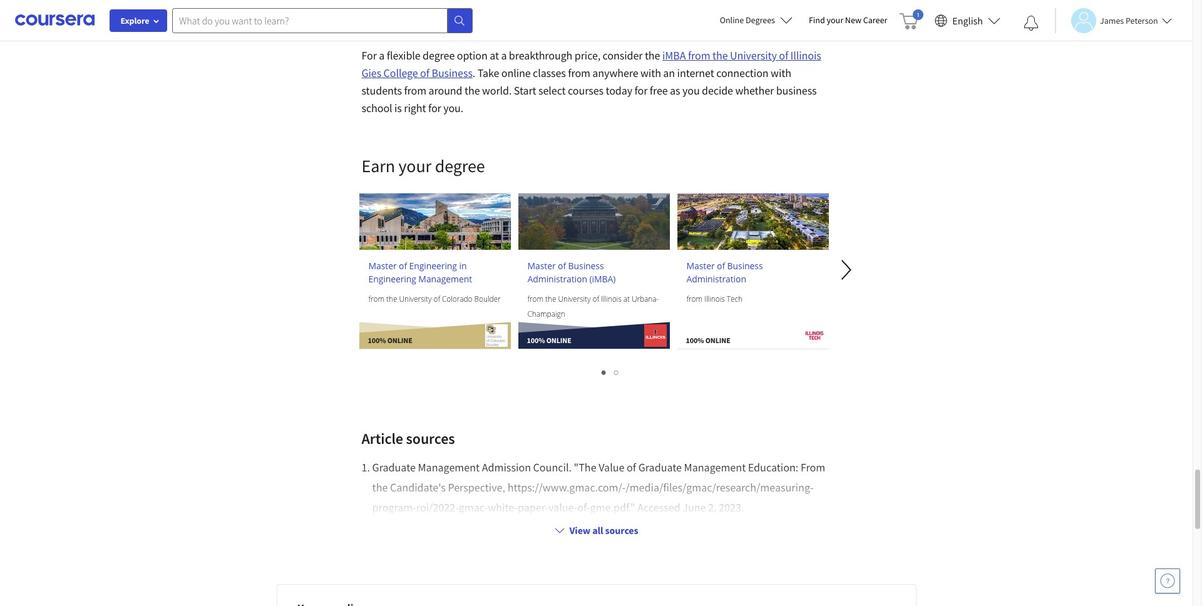 Task type: vqa. For each thing, say whether or not it's contained in the screenshot.
MAIN CONTENT
no



Task type: describe. For each thing, give the bounding box(es) containing it.
from the
[[528, 294, 558, 304]]

free
[[650, 83, 668, 98]]

degrees
[[746, 14, 775, 26]]

1 with from the left
[[641, 66, 661, 80]]

online degrees button
[[710, 6, 803, 34]]

admission
[[482, 460, 531, 475]]

shopping cart: 1 item image
[[900, 9, 924, 29]]

of inside master of business administration (imba)
[[558, 260, 566, 272]]

view all sources
[[570, 524, 639, 537]]

gies
[[362, 66, 382, 80]]

business for master of business administration (imba)
[[569, 260, 604, 272]]

classes
[[533, 66, 566, 80]]

students
[[362, 83, 402, 98]]

white-
[[488, 501, 518, 515]]

the left imba
[[645, 48, 661, 63]]

james peterson button
[[1056, 8, 1173, 33]]

gmac-
[[459, 501, 488, 515]]

imba from the university of illinois gies college of business
[[362, 48, 822, 80]]

an
[[664, 66, 675, 80]]

in
[[459, 260, 467, 272]]

online
[[720, 14, 744, 26]]

1 for 1 .
[[362, 460, 367, 475]]

1 vertical spatial engineering
[[369, 273, 416, 285]]

the inside imba from the university of illinois gies college of business
[[713, 48, 728, 63]]

find your new career link
[[803, 13, 894, 28]]

2 button
[[611, 363, 623, 381]]

0 vertical spatial at
[[490, 48, 499, 63]]

around
[[429, 83, 463, 98]]

100% for (imba)
[[527, 336, 545, 345]]

master for master of engineering in engineering management
[[369, 260, 397, 272]]

connection
[[717, 66, 769, 80]]

0 vertical spatial sources
[[406, 429, 455, 449]]

start
[[514, 83, 537, 98]]

degree
[[435, 155, 485, 177]]

courses
[[568, 83, 604, 98]]

master of engineering in engineering management link
[[369, 259, 501, 286]]

management inside master of engineering in engineering management
[[419, 273, 472, 285]]

article
[[362, 429, 403, 449]]

from inside imba from the university of illinois gies college of business
[[688, 48, 711, 63]]

from
[[801, 460, 826, 475]]

100% for engineering
[[368, 336, 386, 345]]

illinois inside university of illinois at urbana- champaign
[[601, 294, 622, 304]]

for a flexible degree option at a breakthrough price, consider the
[[362, 48, 663, 63]]

option
[[457, 48, 488, 63]]

new
[[846, 14, 862, 26]]

university of colorado boulder image
[[359, 194, 511, 250]]

show notifications image
[[1024, 16, 1039, 31]]

. inside ". take online classes from anywhere with an internet connection with students from around the world. start select courses today for free as you decide whether business school is right for you."
[[473, 66, 476, 80]]

university inside imba from the university of illinois gies college of business
[[730, 48, 777, 63]]

the up champaign
[[546, 294, 557, 304]]

of inside university of illinois at urbana- champaign
[[593, 294, 599, 304]]

james
[[1101, 15, 1125, 26]]

steps
[[402, 9, 444, 33]]

imba
[[663, 48, 686, 63]]

all
[[593, 524, 604, 537]]

you
[[683, 83, 700, 98]]

program-
[[372, 501, 417, 515]]

0 vertical spatial engineering
[[409, 260, 457, 272]]

of up business
[[779, 48, 789, 63]]

the inside the value of graduate management education: from the candidate's perspective
[[372, 480, 388, 495]]

council.
[[533, 460, 572, 475]]

article sources
[[362, 429, 455, 449]]

illinois tech image
[[677, 194, 829, 250]]

. inside "list item"
[[367, 460, 370, 475]]

of inside master of business administration
[[717, 260, 725, 272]]

administration for master of business administration (imba)
[[528, 273, 588, 285]]

earn
[[362, 155, 395, 177]]

business
[[777, 83, 817, 98]]

100% online for (imba)
[[527, 336, 572, 345]]

imba from the university of illinois gies college of business link
[[362, 48, 822, 80]]

the value of graduate management education: from the candidate's perspective link
[[372, 460, 826, 495]]

decide
[[702, 83, 734, 98]]

online
[[502, 66, 531, 80]]

english
[[953, 14, 984, 27]]

as
[[670, 83, 681, 98]]

from the university of colorado boulder
[[369, 294, 501, 304]]

degree
[[423, 48, 455, 63]]

, https://www.gmac.com/-/media/files/gmac/research/measuring- program-roi/2022-gmac-white-paper-value-of-gme.pdf." accessed june 2, 2023.
[[372, 480, 814, 515]]

list inside "earn your degree carousel" "element"
[[362, 363, 832, 381]]

master of business administration link
[[687, 259, 820, 286]]

of-
[[578, 501, 590, 515]]

from left the tech
[[687, 294, 703, 304]]

1 a from the left
[[379, 48, 385, 63]]

price,
[[575, 48, 601, 63]]

breakthrough
[[509, 48, 573, 63]]

coursera image
[[15, 10, 95, 30]]

sources inside dropdown button
[[605, 524, 639, 537]]

university of illinois at urbana-champaign image
[[518, 194, 670, 250]]

is
[[395, 101, 402, 115]]

paper-
[[518, 501, 549, 515]]

from illinois tech
[[687, 294, 743, 304]]

1 graduate from the left
[[372, 460, 416, 475]]

0 vertical spatial for
[[635, 83, 648, 98]]

. take online classes from anywhere with an internet connection with students from around the world. start select courses today for free as you decide whether business school is right for you.
[[362, 66, 817, 115]]

peterson
[[1126, 15, 1159, 26]]

3 100% online from the left
[[686, 336, 731, 345]]

james peterson
[[1101, 15, 1159, 26]]

today
[[606, 83, 633, 98]]

illinois inside imba from the university of illinois gies college of business
[[791, 48, 822, 63]]

online for (imba)
[[547, 336, 572, 345]]

anywhere
[[593, 66, 639, 80]]

administration for master of business administration
[[687, 273, 747, 285]]

of inside the value of graduate management education: from the candidate's perspective
[[627, 460, 636, 475]]

whether
[[736, 83, 774, 98]]

the inside ". take online classes from anywhere with an internet connection with students from around the world. start select courses today for free as you decide whether business school is right for you."
[[465, 83, 480, 98]]

from down master of engineering in engineering management
[[369, 294, 385, 304]]

master of business administration (imba)
[[528, 260, 616, 285]]



Task type: locate. For each thing, give the bounding box(es) containing it.
engineering up "from the university of colorado boulder"
[[369, 273, 416, 285]]

master inside master of business administration (imba)
[[528, 260, 556, 272]]

education:
[[748, 460, 799, 475]]

your
[[827, 14, 844, 26]]

explore button
[[110, 9, 167, 32]]

0 horizontal spatial illinois
[[601, 294, 622, 304]]

illinois up business
[[791, 48, 822, 63]]

view all sources button
[[550, 518, 644, 543]]

1 online from the left
[[388, 336, 413, 345]]

0 horizontal spatial master
[[369, 260, 397, 272]]

master of business administration (imba) link
[[528, 259, 661, 286]]

from
[[688, 48, 711, 63], [568, 66, 591, 80], [404, 83, 427, 98], [369, 294, 385, 304], [528, 294, 544, 304], [687, 294, 703, 304]]

2 horizontal spatial online
[[706, 336, 731, 345]]

master inside master of engineering in engineering management
[[369, 260, 397, 272]]

1 horizontal spatial a
[[501, 48, 507, 63]]

boulder
[[475, 294, 501, 304]]

for
[[635, 83, 648, 98], [428, 101, 441, 115]]

business inside master of business administration (imba)
[[569, 260, 604, 272]]

online degrees
[[720, 14, 775, 26]]

select
[[539, 83, 566, 98]]

1 master from the left
[[369, 260, 397, 272]]

next slide image
[[832, 255, 862, 285]]

value
[[599, 460, 625, 475]]

value-
[[549, 501, 578, 515]]

graduate up accessed
[[639, 460, 682, 475]]

a
[[379, 48, 385, 63], [501, 48, 507, 63]]

a up online
[[501, 48, 507, 63]]

2 graduate from the left
[[639, 460, 682, 475]]

business up the tech
[[728, 260, 763, 272]]

of left colorado
[[434, 294, 440, 304]]

business up around
[[432, 66, 473, 80]]

2 100% online from the left
[[527, 336, 572, 345]]

business for master of business administration
[[728, 260, 763, 272]]

list containing 1
[[362, 363, 832, 381]]

view
[[570, 524, 591, 537]]

university of illinois at urbana- champaign
[[528, 294, 659, 319]]

you.
[[444, 101, 464, 115]]

1 100% from the left
[[368, 336, 386, 345]]

master inside master of business administration
[[687, 260, 715, 272]]

2023.
[[719, 501, 744, 515]]

graduate down article
[[372, 460, 416, 475]]

1 .
[[362, 460, 372, 475]]

1 left 2 button
[[602, 364, 608, 380]]

1 button
[[598, 363, 611, 381]]

management
[[419, 273, 472, 285], [418, 460, 480, 475], [684, 460, 746, 475]]

1 vertical spatial for
[[428, 101, 441, 115]]

1 horizontal spatial 100%
[[527, 336, 545, 345]]

100% online down the from illinois tech
[[686, 336, 731, 345]]

,
[[503, 480, 506, 495]]

0 horizontal spatial at
[[490, 48, 499, 63]]

0 vertical spatial 1
[[602, 364, 608, 380]]

administration inside master of business administration (imba)
[[528, 273, 588, 285]]

tech
[[727, 294, 743, 304]]

1 horizontal spatial illinois
[[705, 294, 725, 304]]

master of business administration
[[687, 260, 763, 285]]

1 100% online from the left
[[368, 336, 413, 345]]

1 horizontal spatial with
[[771, 66, 792, 80]]

online
[[388, 336, 413, 345], [547, 336, 572, 345], [706, 336, 731, 345]]

perspective
[[448, 480, 503, 495]]

the
[[579, 460, 597, 475]]

graduate management admission council. "
[[372, 460, 579, 475]]

master up from the on the left of page
[[528, 260, 556, 272]]

master up "from the university of colorado boulder"
[[369, 260, 397, 272]]

administration inside master of business administration
[[687, 273, 747, 285]]

master up the from illinois tech
[[687, 260, 715, 272]]

roi/2022-
[[416, 501, 459, 515]]

university up connection
[[730, 48, 777, 63]]

business
[[432, 66, 473, 80], [569, 260, 604, 272], [728, 260, 763, 272]]

business up (imba) on the top of page
[[569, 260, 604, 272]]

online down "from the university of colorado boulder"
[[388, 336, 413, 345]]

help center image
[[1161, 574, 1176, 589]]

english button
[[930, 0, 1006, 41]]

explore
[[121, 15, 149, 26]]

1 inside button
[[602, 364, 608, 380]]

0 horizontal spatial 1
[[362, 460, 367, 475]]

the value of graduate management education: from the candidate's perspective
[[372, 460, 826, 495]]

100% online down champaign
[[527, 336, 572, 345]]

illinois left the tech
[[705, 294, 725, 304]]

1 administration from the left
[[528, 273, 588, 285]]

"
[[574, 460, 579, 475]]

colorado
[[442, 294, 473, 304]]

of right value
[[627, 460, 636, 475]]

business inside imba from the university of illinois gies college of business
[[432, 66, 473, 80]]

1 horizontal spatial at
[[624, 294, 630, 304]]

2 horizontal spatial 100%
[[686, 336, 704, 345]]

of inside master of engineering in engineering management
[[399, 260, 407, 272]]

the up connection
[[713, 48, 728, 63]]

right
[[404, 101, 426, 115]]

(imba)
[[590, 273, 616, 285]]

management inside the value of graduate management education: from the candidate's perspective
[[684, 460, 746, 475]]

from up right
[[404, 83, 427, 98]]

1 horizontal spatial for
[[635, 83, 648, 98]]

sources
[[406, 429, 455, 449], [605, 524, 639, 537]]

graduate
[[372, 460, 416, 475], [639, 460, 682, 475]]

take
[[478, 66, 499, 80]]

0 horizontal spatial 100%
[[368, 336, 386, 345]]

0 vertical spatial .
[[473, 66, 476, 80]]

college
[[384, 66, 418, 80]]

school
[[362, 101, 392, 115]]

management down the in
[[419, 273, 472, 285]]

at left urbana-
[[624, 294, 630, 304]]

administration up the from illinois tech
[[687, 273, 747, 285]]

2 with from the left
[[771, 66, 792, 80]]

1 vertical spatial at
[[624, 294, 630, 304]]

master for master of business administration
[[687, 260, 715, 272]]

None search field
[[172, 8, 473, 33]]

management up /media/files/gmac/research/measuring-
[[684, 460, 746, 475]]

sources right all
[[605, 524, 639, 537]]

. down article
[[367, 460, 370, 475]]

urbana-
[[632, 294, 659, 304]]

2 a from the left
[[501, 48, 507, 63]]

of up the from illinois tech
[[717, 260, 725, 272]]

earn your degree
[[362, 155, 485, 177]]

master
[[369, 260, 397, 272], [528, 260, 556, 272], [687, 260, 715, 272]]

management up perspective
[[418, 460, 480, 475]]

1 vertical spatial 1
[[362, 460, 367, 475]]

the down master of engineering in engineering management
[[387, 294, 397, 304]]

100% online for engineering
[[368, 336, 413, 345]]

100%
[[368, 336, 386, 345], [527, 336, 545, 345], [686, 336, 704, 345]]

of down degree
[[420, 66, 430, 80]]

1 horizontal spatial sources
[[605, 524, 639, 537]]

2 horizontal spatial university
[[730, 48, 777, 63]]

list
[[362, 363, 832, 381]]

list item
[[362, 458, 832, 518]]

candidate's
[[390, 480, 446, 495]]

2 horizontal spatial master
[[687, 260, 715, 272]]

1 horizontal spatial 100% online
[[527, 336, 572, 345]]

engineering left the in
[[409, 260, 457, 272]]

master of engineering in engineering management
[[369, 260, 472, 285]]

gme.pdf."
[[590, 501, 636, 515]]

1 horizontal spatial administration
[[687, 273, 747, 285]]

1 horizontal spatial university
[[558, 294, 591, 304]]

2 online from the left
[[547, 336, 572, 345]]

3 master from the left
[[687, 260, 715, 272]]

1 horizontal spatial business
[[569, 260, 604, 272]]

3 online from the left
[[706, 336, 731, 345]]

online down champaign
[[547, 336, 572, 345]]

0 horizontal spatial business
[[432, 66, 473, 80]]

of up from the on the left of page
[[558, 260, 566, 272]]

. left take
[[473, 66, 476, 80]]

from up internet
[[688, 48, 711, 63]]

find
[[809, 14, 825, 26]]

https://www.gmac.com/-
[[508, 480, 626, 495]]

0 horizontal spatial for
[[428, 101, 441, 115]]

2 administration from the left
[[687, 273, 747, 285]]

the down 1 .
[[372, 480, 388, 495]]

a right for
[[379, 48, 385, 63]]

0 horizontal spatial with
[[641, 66, 661, 80]]

1 horizontal spatial graduate
[[639, 460, 682, 475]]

at up take
[[490, 48, 499, 63]]

0 horizontal spatial 100% online
[[368, 336, 413, 345]]

with up business
[[771, 66, 792, 80]]

100% online down "from the university of colorado boulder"
[[368, 336, 413, 345]]

of down (imba) on the top of page
[[593, 294, 599, 304]]

0 horizontal spatial graduate
[[372, 460, 416, 475]]

next
[[362, 9, 398, 33]]

for
[[362, 48, 377, 63]]

1 down article
[[362, 460, 367, 475]]

june
[[683, 501, 706, 515]]

graduate inside the value of graduate management education: from the candidate's perspective
[[639, 460, 682, 475]]

world.
[[482, 83, 512, 98]]

with left an
[[641, 66, 661, 80]]

2 horizontal spatial illinois
[[791, 48, 822, 63]]

2 master from the left
[[528, 260, 556, 272]]

2 100% from the left
[[527, 336, 545, 345]]

sources right article
[[406, 429, 455, 449]]

list item containing 1
[[362, 458, 832, 518]]

university down master of business administration (imba)
[[558, 294, 591, 304]]

2 horizontal spatial 100% online
[[686, 336, 731, 345]]

0 horizontal spatial online
[[388, 336, 413, 345]]

online for engineering
[[388, 336, 413, 345]]

at
[[490, 48, 499, 63], [624, 294, 630, 304]]

0 horizontal spatial administration
[[528, 273, 588, 285]]

the
[[645, 48, 661, 63], [713, 48, 728, 63], [465, 83, 480, 98], [387, 294, 397, 304], [546, 294, 557, 304], [372, 480, 388, 495]]

earn your degree carousel element
[[298, 117, 1203, 388]]

1 vertical spatial sources
[[605, 524, 639, 537]]

illinois down (imba) on the top of page
[[601, 294, 622, 304]]

3 100% from the left
[[686, 336, 704, 345]]

next steps
[[362, 9, 444, 33]]

2 horizontal spatial business
[[728, 260, 763, 272]]

at inside university of illinois at urbana- champaign
[[624, 294, 630, 304]]

the down take
[[465, 83, 480, 98]]

university of colorado boulder image
[[485, 324, 508, 347]]

internet
[[678, 66, 715, 80]]

master for master of business administration (imba)
[[528, 260, 556, 272]]

1 horizontal spatial online
[[547, 336, 572, 345]]

for left free
[[635, 83, 648, 98]]

1 horizontal spatial .
[[473, 66, 476, 80]]

1 vertical spatial .
[[367, 460, 370, 475]]

your
[[399, 155, 432, 177]]

university of illinois at urbana-champaign image
[[644, 324, 667, 347]]

0 horizontal spatial sources
[[406, 429, 455, 449]]

from up courses
[[568, 66, 591, 80]]

for left you.
[[428, 101, 441, 115]]

1 horizontal spatial 1
[[602, 364, 608, 380]]

career
[[864, 14, 888, 26]]

university inside university of illinois at urbana- champaign
[[558, 294, 591, 304]]

of up "from the university of colorado boulder"
[[399, 260, 407, 272]]

1 horizontal spatial master
[[528, 260, 556, 272]]

0 horizontal spatial a
[[379, 48, 385, 63]]

What do you want to learn? text field
[[172, 8, 448, 33]]

2,
[[709, 501, 717, 515]]

online down the from illinois tech
[[706, 336, 731, 345]]

100% online
[[368, 336, 413, 345], [527, 336, 572, 345], [686, 336, 731, 345]]

business inside master of business administration
[[728, 260, 763, 272]]

flexible
[[387, 48, 421, 63]]

administration up from the on the left of page
[[528, 273, 588, 285]]

university down master of engineering in engineering management
[[399, 294, 432, 304]]

consider
[[603, 48, 643, 63]]

0 horizontal spatial .
[[367, 460, 370, 475]]

illinois tech image
[[803, 324, 826, 347]]

of
[[779, 48, 789, 63], [420, 66, 430, 80], [399, 260, 407, 272], [558, 260, 566, 272], [717, 260, 725, 272], [434, 294, 440, 304], [593, 294, 599, 304], [627, 460, 636, 475]]

1 for 1
[[602, 364, 608, 380]]

0 horizontal spatial university
[[399, 294, 432, 304]]

from up champaign
[[528, 294, 544, 304]]



